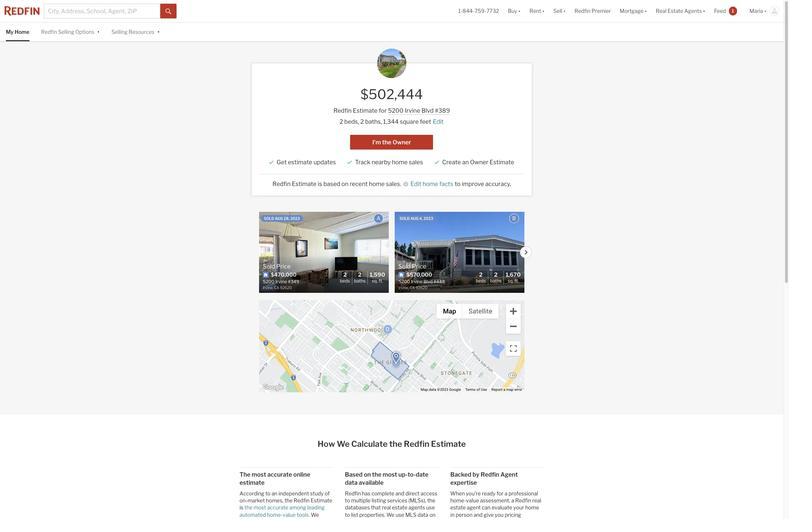 Task type: describe. For each thing, give the bounding box(es) containing it.
estimate up baths,
[[353, 107, 378, 114]]

rent
[[530, 8, 542, 14]]

accurate for online
[[268, 472, 292, 479]]

the inside redfin has complete and direct access to multiple listing services (mlss), the databases that real estate agents use to list properties. we use mls data on recently sold homes in your are
[[428, 498, 436, 504]]

buy ▾
[[508, 8, 521, 14]]

4,
[[420, 216, 423, 221]]

the inside the based on the most up-to-date data available
[[372, 472, 382, 479]]

my
[[6, 29, 14, 35]]

1-844-759-7732 link
[[458, 8, 499, 14]]

to-
[[408, 472, 416, 479]]

beds,
[[345, 118, 359, 125]]

selling inside selling resources ▾
[[112, 29, 128, 35]]

f
[[395, 360, 398, 366]]

mortgage ▾ button
[[616, 0, 652, 22]]

e
[[395, 360, 398, 366]]

home left sales.
[[369, 181, 385, 188]]

estimate up backed
[[431, 440, 466, 449]]

the inside the most accurate among leading automated home-value tools.
[[245, 505, 253, 511]]

b inside the 'map' region
[[395, 360, 398, 366]]

rent ▾
[[530, 8, 545, 14]]

▾ right mortgage at the right top
[[645, 8, 647, 14]]

$ 502,444
[[361, 86, 423, 103]]

in inside redfin has complete and direct access to multiple listing services (mlss), the databases that real estate agents use to list properties. we use mls data on recently sold homes in your are
[[395, 519, 399, 520]]

resources
[[129, 29, 154, 35]]

nearby
[[372, 159, 391, 166]]

improve
[[462, 181, 484, 188]]

the most accurate online estimate
[[240, 472, 311, 487]]

2 beds, 2 baths, 1,344 square feet edit
[[340, 118, 444, 125]]

0 horizontal spatial based
[[324, 181, 340, 188]]

to left "list"
[[345, 512, 350, 518]]

home- for most
[[267, 512, 283, 518]]

mortgage ▾
[[620, 8, 647, 14]]

estate
[[668, 8, 684, 14]]

map for map
[[443, 308, 456, 315]]

terms of use
[[466, 388, 487, 392]]

we provide the most accurate value of 
[[240, 512, 332, 520]]

value for accurate
[[283, 512, 296, 518]]

facts
[[440, 181, 453, 188]]

1-844-759-7732
[[458, 8, 499, 14]]

sell ▾ button
[[554, 0, 566, 22]]

date
[[416, 472, 429, 479]]

track
[[355, 159, 371, 166]]

1 vertical spatial a
[[505, 491, 508, 497]]

listing
[[372, 498, 386, 504]]

recommendations
[[451, 519, 495, 520]]

mortgage
[[620, 8, 644, 14]]

owner for the
[[393, 139, 411, 146]]

0 vertical spatial use
[[426, 505, 435, 511]]

▾ right maria
[[765, 8, 767, 14]]

redfin up 'beds,'
[[334, 107, 352, 114]]

data inside redfin has complete and direct access to multiple listing services (mlss), the databases that real estate agents use to list properties. we use mls data on recently sold homes in your are
[[418, 512, 429, 518]]

homes
[[377, 519, 394, 520]]

has
[[362, 491, 371, 497]]

maria
[[750, 8, 764, 14]]

redfin inside backed by redfin agent expertise
[[481, 472, 500, 479]]

create
[[443, 159, 461, 166]]

estate inside redfin has complete and direct access to multiple listing services (mlss), the databases that real estate agents use to list properties. we use mls data on recently sold homes in your are
[[392, 505, 408, 511]]

rent ▾ button
[[530, 0, 545, 22]]

study
[[310, 491, 324, 497]]

most inside the most accurate online estimate
[[252, 472, 266, 479]]

up-
[[399, 472, 408, 479]]

the inside button
[[382, 139, 392, 146]]

▾ right sell
[[564, 8, 566, 14]]

track nearby home sales
[[355, 159, 423, 166]]

according to an independent study of on-market homes, the redfin estimate is
[[240, 491, 332, 511]]

photo of 5200 irvine #349, irvine, ca 92620 image
[[259, 212, 389, 293]]

redfin up to-
[[404, 440, 430, 449]]

according
[[240, 491, 265, 497]]

real estate agents ▾
[[656, 8, 706, 14]]

©2023
[[437, 388, 449, 392]]

you're
[[466, 491, 481, 497]]

the right calculate
[[389, 440, 402, 449]]

on left 'recent'
[[342, 181, 349, 188]]

value inside we provide the most accurate value of
[[304, 519, 317, 520]]

i'm the owner button
[[351, 135, 434, 150]]

redfin inside when you're ready for a professional home-value assessment, a redfin real estate agent can evaluate your home in person and give you pricing recommendations based on its un
[[516, 498, 532, 504]]

edit home facts to improve accuracy.
[[411, 181, 511, 188]]

aug for a
[[275, 216, 283, 221]]

independent
[[279, 491, 309, 497]]

list
[[351, 512, 358, 518]]

photo of 5200 irvine blvd #448, irvine, ca 92620 image
[[395, 212, 525, 293]]

report a map error
[[492, 388, 523, 392]]

we inside we provide the most accurate value of
[[311, 512, 319, 518]]

i'm the owner
[[373, 139, 411, 146]]

selling resources ▾
[[112, 28, 160, 35]]

0 vertical spatial a
[[504, 388, 506, 392]]

based inside when you're ready for a professional home-value assessment, a redfin real estate agent can evaluate your home in person and give you pricing recommendations based on its un
[[496, 519, 511, 520]]

on inside the based on the most up-to-date data available
[[364, 472, 371, 479]]

estimate up accuracy.
[[490, 159, 515, 166]]

of inside the according to an independent study of on-market homes, the redfin estimate is
[[325, 491, 330, 497]]

redfin premier
[[575, 8, 611, 14]]

use
[[481, 388, 487, 392]]

estimate down 'get estimate updates'
[[292, 181, 317, 188]]

estate inside when you're ready for a professional home-value assessment, a redfin real estate agent can evaluate your home in person and give you pricing recommendations based on its un
[[451, 505, 466, 511]]

on-
[[240, 498, 248, 504]]

backed by redfin agent expertise
[[451, 472, 518, 487]]

redfin selling options link
[[41, 22, 94, 41]]

online
[[294, 472, 311, 479]]

create an owner estimate
[[443, 159, 515, 166]]

502,444
[[369, 86, 423, 103]]

we inside redfin has complete and direct access to multiple listing services (mlss), the databases that real estate agents use to list properties. we use mls data on recently sold homes in your are
[[387, 512, 395, 518]]

estimate inside the most accurate online estimate
[[240, 480, 265, 487]]

databases
[[345, 505, 370, 511]]

i'm
[[373, 139, 381, 146]]

by
[[473, 472, 480, 479]]

1-
[[458, 8, 463, 14]]

1
[[732, 8, 735, 14]]

map for map data ©2023 google
[[421, 388, 428, 392]]

real estate agents ▾ button
[[652, 0, 710, 22]]

map
[[507, 388, 514, 392]]

2023 for b
[[424, 216, 433, 221]]

on inside when you're ready for a professional home-value assessment, a redfin real estate agent can evaluate your home in person and give you pricing recommendations based on its un
[[512, 519, 518, 520]]

redfin inside button
[[575, 8, 591, 14]]

options
[[75, 29, 94, 35]]

0 horizontal spatial use
[[396, 512, 405, 518]]

0 vertical spatial an
[[462, 159, 469, 166]]

you
[[495, 512, 504, 518]]

provide
[[240, 519, 258, 520]]

terms
[[466, 388, 476, 392]]

2023 for a
[[290, 216, 300, 221]]

based
[[345, 472, 363, 479]]

1 horizontal spatial estimate
[[288, 159, 312, 166]]

submit search image
[[166, 8, 171, 14]]

redfin estimate is based on recent home sales.
[[273, 181, 402, 188]]

the most accurate among leading automated home-value tools.
[[240, 505, 325, 518]]

tools.
[[297, 512, 310, 518]]

selling resources link
[[112, 22, 154, 41]]



Task type: vqa. For each thing, say whether or not it's contained in the screenshot.
real to the bottom
yes



Task type: locate. For each thing, give the bounding box(es) containing it.
1 horizontal spatial value
[[304, 519, 317, 520]]

of left use
[[477, 388, 480, 392]]

edit home facts button
[[410, 181, 454, 188]]

0 horizontal spatial data
[[345, 480, 358, 487]]

redfin right home
[[41, 29, 57, 35]]

1 horizontal spatial is
[[318, 181, 322, 188]]

2
[[340, 118, 343, 125], [361, 118, 364, 125]]

based down you
[[496, 519, 511, 520]]

aug left 4,
[[411, 216, 419, 221]]

the down automated
[[259, 519, 267, 520]]

0 vertical spatial a
[[377, 215, 381, 222]]

buy
[[508, 8, 518, 14]]

home down professional
[[526, 505, 539, 511]]

mortgage ▾ button
[[620, 0, 647, 22]]

home- inside when you're ready for a professional home-value assessment, a redfin real estate agent can evaluate your home in person and give you pricing recommendations based on its un
[[451, 498, 466, 504]]

your up pricing
[[514, 505, 524, 511]]

use right agents
[[426, 505, 435, 511]]

▾ right rent
[[543, 8, 545, 14]]

2023 right 4,
[[424, 216, 433, 221]]

redfin selling options ▾
[[41, 28, 100, 35]]

data left ©2023
[[429, 388, 437, 392]]

selling
[[58, 29, 74, 35], [112, 29, 128, 35]]

most inside we provide the most accurate value of
[[268, 519, 280, 520]]

2023
[[290, 216, 300, 221], [424, 216, 433, 221]]

0 horizontal spatial estate
[[392, 505, 408, 511]]

edit down sales
[[411, 181, 422, 188]]

0 horizontal spatial an
[[272, 491, 278, 497]]

0 horizontal spatial b
[[395, 360, 398, 366]]

that
[[371, 505, 381, 511]]

of
[[477, 388, 480, 392], [325, 491, 330, 497], [318, 519, 323, 520]]

when you're ready for a professional home-value assessment, a redfin real estate agent can evaluate your home in person and give you pricing recommendations based on its un
[[451, 491, 542, 520]]

satellite button
[[463, 304, 499, 319]]

we
[[337, 440, 350, 449], [311, 512, 319, 518], [387, 512, 395, 518]]

aug
[[275, 216, 283, 221], [411, 216, 419, 221]]

1 horizontal spatial of
[[325, 491, 330, 497]]

accurate
[[268, 472, 292, 479], [267, 505, 288, 511], [282, 519, 303, 520]]

1 horizontal spatial edit
[[433, 118, 444, 125]]

1 horizontal spatial aug
[[411, 216, 419, 221]]

0 horizontal spatial sold
[[264, 216, 274, 221]]

sold
[[366, 519, 376, 520]]

estimate up according
[[240, 480, 265, 487]]

agent
[[467, 505, 481, 511]]

in left person
[[451, 512, 455, 518]]

1 vertical spatial and
[[474, 512, 483, 518]]

maria ▾
[[750, 8, 767, 14]]

1 horizontal spatial a
[[395, 360, 398, 366]]

agents
[[685, 8, 702, 14]]

real inside redfin has complete and direct access to multiple listing services (mlss), the databases that real estate agents use to list properties. we use mls data on recently sold homes in your are
[[382, 505, 391, 511]]

▾ right buy
[[519, 8, 521, 14]]

my home
[[6, 29, 29, 35]]

home-
[[451, 498, 466, 504], [267, 512, 283, 518]]

square
[[400, 118, 419, 125]]

0 horizontal spatial real
[[382, 505, 391, 511]]

of right study
[[325, 491, 330, 497]]

home left facts
[[423, 181, 438, 188]]

the inside we provide the most accurate value of
[[259, 519, 267, 520]]

▾ inside 'redfin selling options ▾'
[[97, 28, 100, 34]]

buy ▾ button
[[504, 0, 525, 22]]

1 horizontal spatial selling
[[112, 29, 128, 35]]

the up automated
[[245, 505, 253, 511]]

sold left 28,
[[264, 216, 274, 221]]

map left ©2023
[[421, 388, 428, 392]]

1 horizontal spatial we
[[337, 440, 350, 449]]

1 horizontal spatial estate
[[451, 505, 466, 511]]

accurate for among
[[267, 505, 288, 511]]

1 horizontal spatial use
[[426, 505, 435, 511]]

to
[[455, 181, 461, 188], [266, 491, 271, 497], [345, 498, 350, 504], [345, 512, 350, 518]]

on up available
[[364, 472, 371, 479]]

value inside the most accurate among leading automated home-value tools.
[[283, 512, 296, 518]]

an inside the according to an independent study of on-market homes, the redfin estimate is
[[272, 491, 278, 497]]

on down pricing
[[512, 519, 518, 520]]

redfin down get
[[273, 181, 291, 188]]

automated
[[240, 512, 266, 518]]

0 horizontal spatial aug
[[275, 216, 283, 221]]

irvine
[[405, 107, 421, 114]]

accurate down tools.
[[282, 519, 303, 520]]

sell ▾
[[554, 8, 566, 14]]

1 vertical spatial of
[[325, 491, 330, 497]]

0 horizontal spatial selling
[[58, 29, 74, 35]]

2 aug from the left
[[411, 216, 419, 221]]

an
[[462, 159, 469, 166], [272, 491, 278, 497]]

0 horizontal spatial for
[[379, 107, 387, 114]]

2 sold from the left
[[400, 216, 410, 221]]

759-
[[475, 8, 487, 14]]

in right homes
[[395, 519, 399, 520]]

home left sales
[[392, 159, 408, 166]]

1 aug from the left
[[275, 216, 283, 221]]

is down 'on-'
[[240, 505, 244, 511]]

value down tools.
[[304, 519, 317, 520]]

home- inside the most accurate among leading automated home-value tools.
[[267, 512, 283, 518]]

2 vertical spatial of
[[318, 519, 323, 520]]

1 horizontal spatial an
[[462, 159, 469, 166]]

1 vertical spatial edit
[[411, 181, 422, 188]]

0 vertical spatial for
[[379, 107, 387, 114]]

the down independent
[[285, 498, 293, 504]]

0 horizontal spatial value
[[283, 512, 296, 518]]

1 horizontal spatial data
[[418, 512, 429, 518]]

1 vertical spatial estimate
[[240, 480, 265, 487]]

edit button
[[433, 118, 444, 125]]

▾ right options
[[97, 28, 100, 34]]

we down leading
[[311, 512, 319, 518]]

on inside redfin has complete and direct access to multiple listing services (mlss), the databases that real estate agents use to list properties. we use mls data on recently sold homes in your are
[[430, 512, 436, 518]]

calculate
[[352, 440, 388, 449]]

0 vertical spatial estimate
[[288, 159, 312, 166]]

aug left 28,
[[275, 216, 283, 221]]

0 vertical spatial and
[[396, 491, 405, 497]]

1 selling from the left
[[58, 29, 74, 35]]

sold aug 4, 2023
[[400, 216, 433, 221]]

1 vertical spatial is
[[240, 505, 244, 511]]

0 horizontal spatial owner
[[393, 139, 411, 146]]

for left 5200
[[379, 107, 387, 114]]

1 horizontal spatial real
[[533, 498, 542, 504]]

its
[[519, 519, 525, 520]]

0 vertical spatial data
[[429, 388, 437, 392]]

accurate inside we provide the most accurate value of
[[282, 519, 303, 520]]

0 vertical spatial of
[[477, 388, 480, 392]]

menu bar containing map
[[437, 304, 499, 319]]

0 horizontal spatial a
[[377, 215, 381, 222]]

owner for an
[[470, 159, 489, 166]]

2 left 'beds,'
[[340, 118, 343, 125]]

a
[[504, 388, 506, 392], [505, 491, 508, 497], [512, 498, 515, 504]]

your inside when you're ready for a professional home-value assessment, a redfin real estate agent can evaluate your home in person and give you pricing recommendations based on its un
[[514, 505, 524, 511]]

estate down services
[[392, 505, 408, 511]]

the
[[240, 472, 251, 479]]

1 2 from the left
[[340, 118, 343, 125]]

estimate right get
[[288, 159, 312, 166]]

edit
[[433, 118, 444, 125], [411, 181, 422, 188]]

0 horizontal spatial 2023
[[290, 216, 300, 221]]

the right i'm
[[382, 139, 392, 146]]

for inside when you're ready for a professional home-value assessment, a redfin real estate agent can evaluate your home in person and give you pricing recommendations based on its un
[[497, 491, 504, 497]]

redfin up among
[[294, 498, 310, 504]]

2 2 from the left
[[361, 118, 364, 125]]

0 vertical spatial real
[[533, 498, 542, 504]]

2 horizontal spatial we
[[387, 512, 395, 518]]

an up homes,
[[272, 491, 278, 497]]

sales.
[[386, 181, 402, 188]]

1 vertical spatial based
[[496, 519, 511, 520]]

0 horizontal spatial of
[[318, 519, 323, 520]]

estimate down study
[[311, 498, 332, 504]]

0 vertical spatial in
[[451, 512, 455, 518]]

1 vertical spatial your
[[400, 519, 411, 520]]

0 vertical spatial is
[[318, 181, 322, 188]]

pricing
[[505, 512, 521, 518]]

report a map error link
[[492, 388, 523, 392]]

2 horizontal spatial data
[[429, 388, 437, 392]]

leading
[[307, 505, 325, 511]]

2 vertical spatial accurate
[[282, 519, 303, 520]]

sold left 4,
[[400, 216, 410, 221]]

1 vertical spatial map
[[421, 388, 428, 392]]

2 2023 from the left
[[424, 216, 433, 221]]

home
[[392, 159, 408, 166], [369, 181, 385, 188], [423, 181, 438, 188], [526, 505, 539, 511]]

0 horizontal spatial in
[[395, 519, 399, 520]]

how
[[318, 440, 335, 449]]

properties.
[[360, 512, 386, 518]]

2 horizontal spatial value
[[466, 498, 479, 504]]

aug for b
[[411, 216, 419, 221]]

redfin estimate for 5200 irvine blvd #389
[[334, 107, 450, 114]]

7732
[[487, 8, 499, 14]]

home inside when you're ready for a professional home-value assessment, a redfin real estate agent can evaluate your home in person and give you pricing recommendations based on its un
[[526, 505, 539, 511]]

real estate agents ▾ link
[[656, 0, 706, 22]]

1 vertical spatial use
[[396, 512, 405, 518]]

real down professional
[[533, 498, 542, 504]]

accurate inside the most accurate online estimate
[[268, 472, 292, 479]]

a up assessment,
[[505, 491, 508, 497]]

1 horizontal spatial b
[[513, 215, 516, 222]]

selling inside 'redfin selling options ▾'
[[58, 29, 74, 35]]

and inside when you're ready for a professional home-value assessment, a redfin real estate agent can evaluate your home in person and give you pricing recommendations based on its un
[[474, 512, 483, 518]]

your down mls
[[400, 519, 411, 520]]

a left map
[[504, 388, 506, 392]]

a for a
[[377, 215, 381, 222]]

estimate inside the according to an independent study of on-market homes, the redfin estimate is
[[311, 498, 332, 504]]

selling left options
[[58, 29, 74, 35]]

how we calculate the redfin estimate
[[318, 440, 466, 449]]

a b c
[[395, 360, 398, 366]]

0 vertical spatial home-
[[451, 498, 466, 504]]

map left satellite popup button
[[443, 308, 456, 315]]

1 vertical spatial home-
[[267, 512, 283, 518]]

value down you're in the bottom of the page
[[466, 498, 479, 504]]

and up services
[[396, 491, 405, 497]]

1 vertical spatial in
[[395, 519, 399, 520]]

use left mls
[[396, 512, 405, 518]]

is inside the according to an independent study of on-market homes, the redfin estimate is
[[240, 505, 244, 511]]

844-
[[463, 8, 475, 14]]

map data ©2023 google
[[421, 388, 461, 392]]

sold for a
[[264, 216, 274, 221]]

for up assessment,
[[497, 491, 504, 497]]

estimate
[[288, 159, 312, 166], [240, 480, 265, 487]]

1 horizontal spatial 2
[[361, 118, 364, 125]]

2 horizontal spatial of
[[477, 388, 480, 392]]

redfin inside 'redfin selling options ▾'
[[41, 29, 57, 35]]

0 vertical spatial value
[[466, 498, 479, 504]]

value for ready
[[466, 498, 479, 504]]

in inside when you're ready for a professional home-value assessment, a redfin real estate agent can evaluate your home in person and give you pricing recommendations based on its un
[[451, 512, 455, 518]]

2023 right 28,
[[290, 216, 300, 221]]

a for a b c
[[395, 360, 398, 366]]

0 vertical spatial map
[[443, 308, 456, 315]]

give
[[484, 512, 494, 518]]

1 vertical spatial owner
[[470, 159, 489, 166]]

complete
[[372, 491, 395, 497]]

0 horizontal spatial is
[[240, 505, 244, 511]]

to right facts
[[455, 181, 461, 188]]

accurate down homes,
[[267, 505, 288, 511]]

the most accurate among leading automated home-value tools. link
[[240, 505, 325, 518]]

based on the most up-to-date data available
[[345, 472, 429, 487]]

on right mls
[[430, 512, 436, 518]]

redfin inside the according to an independent study of on-market homes, the redfin estimate is
[[294, 498, 310, 504]]

most down market
[[254, 505, 266, 511]]

an right create
[[462, 159, 469, 166]]

0 vertical spatial b
[[513, 215, 516, 222]]

redfin up multiple
[[345, 491, 361, 497]]

most
[[252, 472, 266, 479], [383, 472, 397, 479], [254, 505, 266, 511], [268, 519, 280, 520]]

we right how
[[337, 440, 350, 449]]

real inside when you're ready for a professional home-value assessment, a redfin real estate agent can evaluate your home in person and give you pricing recommendations based on its un
[[533, 498, 542, 504]]

redfin inside redfin has complete and direct access to multiple listing services (mlss), the databases that real estate agents use to list properties. we use mls data on recently sold homes in your are
[[345, 491, 361, 497]]

b
[[513, 215, 516, 222], [395, 360, 398, 366]]

and inside redfin has complete and direct access to multiple listing services (mlss), the databases that real estate agents use to list properties. we use mls data on recently sold homes in your are
[[396, 491, 405, 497]]

0 horizontal spatial estimate
[[240, 480, 265, 487]]

accurate left online
[[268, 472, 292, 479]]

1 2023 from the left
[[290, 216, 300, 221]]

and up recommendations
[[474, 512, 483, 518]]

backed
[[451, 472, 472, 479]]

accurate inside the most accurate among leading automated home-value tools.
[[267, 505, 288, 511]]

1 horizontal spatial for
[[497, 491, 504, 497]]

is down updates
[[318, 181, 322, 188]]

1 horizontal spatial based
[[496, 519, 511, 520]]

owner inside button
[[393, 139, 411, 146]]

map region
[[220, 279, 597, 468]]

1 vertical spatial an
[[272, 491, 278, 497]]

▾ inside selling resources ▾
[[157, 28, 160, 34]]

0 vertical spatial based
[[324, 181, 340, 188]]

based
[[324, 181, 340, 188], [496, 519, 511, 520]]

get estimate updates
[[277, 159, 336, 166]]

2 estate from the left
[[451, 505, 466, 511]]

1 sold from the left
[[264, 216, 274, 221]]

selling left resources
[[112, 29, 128, 35]]

1 vertical spatial b
[[395, 360, 398, 366]]

owner up improve
[[470, 159, 489, 166]]

0 vertical spatial owner
[[393, 139, 411, 146]]

most left up- at the bottom of page
[[383, 472, 397, 479]]

google image
[[261, 383, 285, 393]]

value inside when you're ready for a professional home-value assessment, a redfin real estate agent can evaluate your home in person and give you pricing recommendations based on its un
[[466, 498, 479, 504]]

▾ right resources
[[157, 28, 160, 34]]

agents
[[409, 505, 425, 511]]

for
[[379, 107, 387, 114], [497, 491, 504, 497]]

most down the most accurate among leading automated home-value tools. "link"
[[268, 519, 280, 520]]

next image
[[524, 250, 529, 255]]

to up homes,
[[266, 491, 271, 497]]

the
[[382, 139, 392, 146], [389, 440, 402, 449], [372, 472, 382, 479], [285, 498, 293, 504], [428, 498, 436, 504], [245, 505, 253, 511], [259, 519, 267, 520]]

1 horizontal spatial and
[[474, 512, 483, 518]]

1 vertical spatial a
[[395, 360, 398, 366]]

0 horizontal spatial we
[[311, 512, 319, 518]]

estate up person
[[451, 505, 466, 511]]

we up homes
[[387, 512, 395, 518]]

most inside the most accurate among leading automated home-value tools.
[[254, 505, 266, 511]]

0 vertical spatial accurate
[[268, 472, 292, 479]]

a inside region
[[395, 360, 398, 366]]

data down agents
[[418, 512, 429, 518]]

1 horizontal spatial map
[[443, 308, 456, 315]]

owner down square
[[393, 139, 411, 146]]

2 vertical spatial a
[[512, 498, 515, 504]]

most right the
[[252, 472, 266, 479]]

edit down '#389' at the right top of the page
[[433, 118, 444, 125]]

your
[[514, 505, 524, 511], [400, 519, 411, 520]]

menu bar
[[437, 304, 499, 319]]

data inside the based on the most up-to-date data available
[[345, 480, 358, 487]]

and
[[396, 491, 405, 497], [474, 512, 483, 518]]

0 horizontal spatial your
[[400, 519, 411, 520]]

City, Address, School, Agent, ZIP search field
[[44, 4, 160, 18]]

1 estate from the left
[[392, 505, 408, 511]]

redfin down professional
[[516, 498, 532, 504]]

0 vertical spatial your
[[514, 505, 524, 511]]

to up databases
[[345, 498, 350, 504]]

estimate
[[353, 107, 378, 114], [490, 159, 515, 166], [292, 181, 317, 188], [431, 440, 466, 449], [311, 498, 332, 504]]

0 horizontal spatial map
[[421, 388, 428, 392]]

1 horizontal spatial your
[[514, 505, 524, 511]]

1 horizontal spatial home-
[[451, 498, 466, 504]]

redfin right by
[[481, 472, 500, 479]]

1 vertical spatial for
[[497, 491, 504, 497]]

1,344
[[383, 118, 399, 125]]

on
[[342, 181, 349, 188], [364, 472, 371, 479], [430, 512, 436, 518], [512, 519, 518, 520]]

a down professional
[[512, 498, 515, 504]]

terms of use link
[[466, 388, 487, 392]]

to inside the according to an independent study of on-market homes, the redfin estimate is
[[266, 491, 271, 497]]

1 vertical spatial value
[[283, 512, 296, 518]]

sold for b
[[400, 216, 410, 221]]

the inside the according to an independent study of on-market homes, the redfin estimate is
[[285, 498, 293, 504]]

0 vertical spatial edit
[[433, 118, 444, 125]]

can
[[482, 505, 491, 511]]

rent ▾ button
[[525, 0, 549, 22]]

0 horizontal spatial 2
[[340, 118, 343, 125]]

0 horizontal spatial home-
[[267, 512, 283, 518]]

home- down homes,
[[267, 512, 283, 518]]

google
[[450, 388, 461, 392]]

0 horizontal spatial and
[[396, 491, 405, 497]]

2 vertical spatial data
[[418, 512, 429, 518]]

assessment,
[[480, 498, 511, 504]]

premier
[[592, 8, 611, 14]]

2 vertical spatial value
[[304, 519, 317, 520]]

d
[[386, 326, 390, 333]]

2 right 'beds,'
[[361, 118, 364, 125]]

the down access
[[428, 498, 436, 504]]

0 horizontal spatial edit
[[411, 181, 422, 188]]

home- for you're
[[451, 498, 466, 504]]

1 horizontal spatial sold
[[400, 216, 410, 221]]

most inside the based on the most up-to-date data available
[[383, 472, 397, 479]]

of inside we provide the most accurate value of
[[318, 519, 323, 520]]

sell
[[554, 8, 563, 14]]

home- down when
[[451, 498, 466, 504]]

1 vertical spatial data
[[345, 480, 358, 487]]

1 horizontal spatial 2023
[[424, 216, 433, 221]]

real down "listing" in the left of the page
[[382, 505, 391, 511]]

▾ right agents
[[703, 8, 706, 14]]

1 vertical spatial accurate
[[267, 505, 288, 511]]

2 selling from the left
[[112, 29, 128, 35]]

the up available
[[372, 472, 382, 479]]

updates
[[314, 159, 336, 166]]

1 horizontal spatial owner
[[470, 159, 489, 166]]

your inside redfin has complete and direct access to multiple listing services (mlss), the databases that real estate agents use to list properties. we use mls data on recently sold homes in your are
[[400, 519, 411, 520]]

based down updates
[[324, 181, 340, 188]]

value down among
[[283, 512, 296, 518]]

map inside popup button
[[443, 308, 456, 315]]

of down leading
[[318, 519, 323, 520]]



